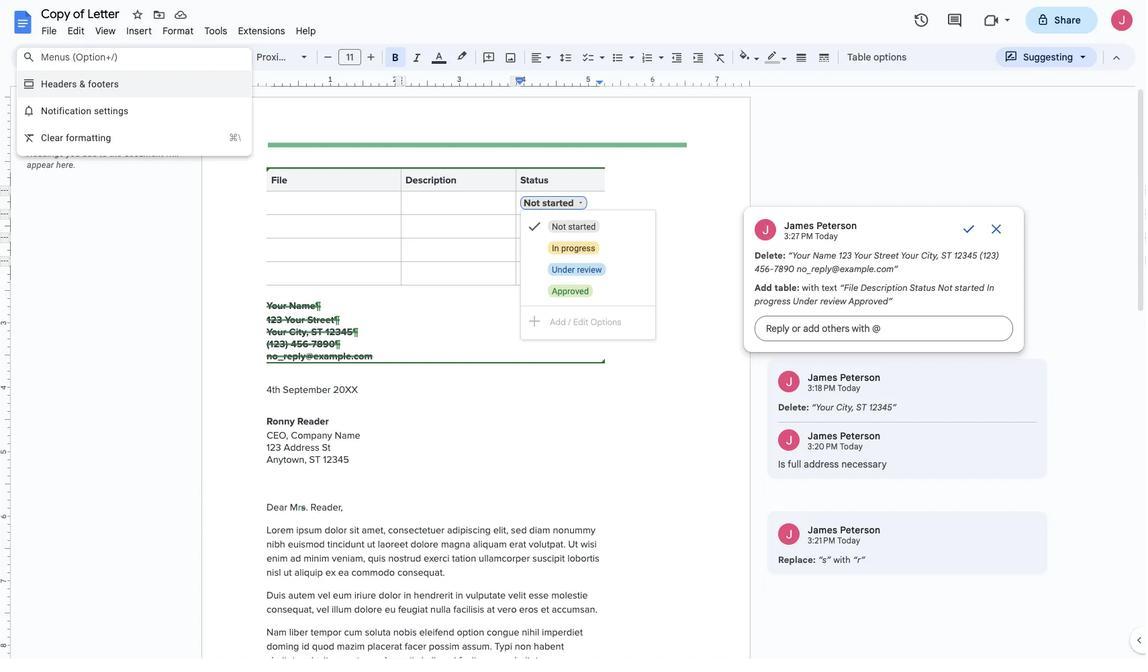 Task type: vqa. For each thing, say whether or not it's contained in the screenshot.
Today inside James Peterson 3:20 PM Today
yes



Task type: describe. For each thing, give the bounding box(es) containing it.
today for james peterson 3:20 pm today
[[840, 442, 863, 452]]

here.
[[56, 160, 76, 170]]

share button
[[1026, 7, 1098, 34]]

in inside "file description status not started in progress under review approved"
[[988, 282, 995, 293]]

tools
[[205, 25, 227, 37]]

help menu item
[[291, 23, 322, 39]]

view
[[95, 25, 116, 37]]

peterson for james peterson 3:27 pm today
[[817, 220, 858, 231]]

Rename text field
[[36, 5, 127, 21]]

1 vertical spatial st
[[857, 402, 867, 413]]

view menu item
[[90, 23, 121, 39]]

approved"
[[849, 296, 893, 306]]

review inside button
[[577, 264, 602, 274]]

james for james peterson 3:21 pm today
[[808, 524, 838, 536]]

notification
[[41, 105, 92, 116]]

suggesting button
[[996, 47, 1098, 67]]

james for james peterson 3:27 pm today
[[785, 220, 815, 231]]

Menus (Option+/) field
[[17, 48, 252, 67]]

status
[[910, 282, 936, 293]]

outline heading
[[11, 124, 193, 142]]

peterson for james peterson 3:20 pm today
[[841, 430, 881, 442]]

"file description status not started in progress under review approved"
[[755, 282, 995, 306]]

list box inside the menu bar banner
[[17, 67, 252, 156]]

under inside button
[[552, 264, 575, 274]]

format
[[163, 25, 194, 37]]

street
[[875, 250, 900, 261]]

edit inside menu item
[[68, 25, 85, 37]]

review inside "file description status not started in progress under review approved"
[[821, 296, 847, 306]]

peterson for james peterson 3:18 pm today
[[841, 372, 881, 383]]

james peterson 3:21 pm today
[[808, 524, 881, 546]]

Font size text field
[[339, 49, 361, 65]]

document outline element
[[11, 87, 193, 659]]

with for "s"
[[834, 554, 851, 565]]

not started button
[[521, 216, 656, 237]]

456-
[[755, 263, 774, 274]]

james peterson image
[[779, 429, 800, 451]]

"r"
[[854, 554, 866, 565]]

james peterson 3:20 pm today
[[808, 430, 881, 452]]

in progress button
[[521, 237, 656, 259]]

clear
[[41, 132, 63, 143]]

approved
[[552, 286, 589, 296]]

delete: for delete:
[[755, 250, 786, 261]]

12345"
[[870, 402, 897, 413]]

add / edit options
[[550, 317, 622, 328]]

progress inside button
[[562, 243, 596, 253]]

james peterson image for james peterson 3:21 pm today
[[779, 523, 800, 545]]

help
[[296, 25, 316, 37]]

headings
[[27, 148, 64, 159]]

is
[[779, 458, 786, 470]]

to
[[100, 148, 107, 159]]

Font size field
[[339, 49, 367, 66]]

highlight color image
[[455, 48, 470, 64]]

under review
[[552, 264, 602, 274]]

add table: with text
[[755, 282, 840, 293]]

started inside "file description status not started in progress under review approved"
[[956, 282, 985, 293]]

appear
[[27, 160, 54, 170]]

3:21 pm
[[808, 536, 836, 546]]

not started
[[552, 221, 596, 231]]

application containing share
[[0, 0, 1147, 659]]

"your inside "your name 123 your street your city, st 12345 (123) 456-7890 no_reply@example.com"
[[789, 250, 811, 261]]

add
[[83, 148, 97, 159]]

7890
[[774, 263, 795, 274]]

city, inside "your name 123 your street your city, st 12345 (123) 456-7890 no_reply@example.com"
[[922, 250, 940, 261]]

clear formatting
[[41, 132, 111, 143]]

add / edit options button
[[521, 310, 656, 334]]

Star checkbox
[[128, 5, 147, 24]]

delete: for delete: "your city, st 12345"
[[779, 402, 810, 413]]

menu bar inside the menu bar banner
[[36, 17, 322, 40]]

you
[[66, 148, 80, 159]]

description
[[861, 282, 908, 293]]

edit inside button
[[574, 317, 589, 328]]

main toolbar
[[83, 0, 914, 278]]

progress inside "file description status not started in progress under review approved"
[[755, 296, 791, 306]]

share
[[1055, 14, 1082, 26]]

james peterson 3:18 pm today
[[808, 372, 881, 393]]

necessary
[[842, 458, 887, 470]]

not inside button
[[552, 221, 566, 231]]

under review button
[[521, 259, 656, 280]]

today for james peterson 3:21 pm today
[[838, 536, 861, 546]]

approved button
[[521, 280, 656, 302]]

proxima nova
[[257, 51, 317, 63]]

james peterson image for james peterson 3:27 pm today
[[755, 219, 777, 241]]

is full address necessary
[[779, 458, 887, 470]]

notification settings
[[41, 105, 129, 116]]

headers & footers
[[41, 78, 119, 89]]

"your name 123 your street your city, st 12345 (123) 456-7890 no_reply@example.com"
[[755, 250, 1000, 274]]

the
[[110, 148, 122, 159]]

peterson for james peterson 3:21 pm today
[[841, 524, 881, 536]]

insert
[[127, 25, 152, 37]]

text color image
[[432, 48, 447, 64]]



Task type: locate. For each thing, give the bounding box(es) containing it.
numbered list menu image
[[656, 48, 664, 53]]

in down not started
[[552, 243, 559, 253]]

1 vertical spatial in
[[988, 282, 995, 293]]

peterson
[[817, 220, 858, 231], [841, 372, 881, 383], [841, 430, 881, 442], [841, 524, 881, 536]]

menu bar banner
[[0, 0, 1147, 659]]

started inside button
[[568, 221, 596, 231]]

"your down 3:18 pm
[[812, 402, 835, 413]]

progress up under review
[[562, 243, 596, 253]]

today up delete: "your city, st 12345"
[[838, 383, 861, 393]]

james for james peterson 3:18 pm today
[[808, 372, 838, 383]]

2 your from the left
[[902, 250, 920, 261]]

table options
[[848, 51, 907, 63]]

0 vertical spatial st
[[942, 250, 952, 261]]

city, down james peterson 3:18 pm today
[[837, 402, 855, 413]]

options
[[874, 51, 907, 63]]

peterson inside james peterson 3:27 pm today
[[817, 220, 858, 231]]

james peterson image left 3:18 pm
[[779, 371, 800, 392]]

peterson inside the james peterson 3:21 pm today
[[841, 524, 881, 536]]

list
[[744, 207, 1048, 574]]

edit
[[68, 25, 85, 37], [574, 317, 589, 328]]

"file
[[840, 282, 859, 293]]

0 horizontal spatial in
[[552, 243, 559, 253]]

delete:
[[755, 250, 786, 261], [779, 402, 810, 413]]

in down (123)
[[988, 282, 995, 293]]

list box containing headers & footers
[[17, 67, 252, 156]]

james peterson image up replace:
[[779, 523, 800, 545]]

⌘\
[[229, 132, 241, 143]]

not right the status
[[939, 282, 953, 293]]

format menu item
[[157, 23, 199, 39]]

with left text
[[803, 282, 820, 293]]

3:27 pm
[[785, 231, 814, 242]]

peterson inside james peterson 3:20 pm today
[[841, 430, 881, 442]]

0 vertical spatial under
[[552, 264, 575, 274]]

1 vertical spatial add
[[550, 317, 566, 328]]

12345
[[955, 250, 978, 261]]

0 horizontal spatial with
[[803, 282, 820, 293]]

edit menu item
[[62, 23, 90, 39]]

delete: "your city, st 12345"
[[779, 402, 897, 413]]

today up necessary
[[840, 442, 863, 452]]

1 vertical spatial city,
[[837, 402, 855, 413]]

0 vertical spatial not
[[552, 221, 566, 231]]

text
[[822, 282, 838, 293]]

your
[[854, 250, 872, 261], [902, 250, 920, 261]]

table options button
[[842, 47, 913, 67]]

1 horizontal spatial your
[[902, 250, 920, 261]]

edit right /
[[574, 317, 589, 328]]

0 vertical spatial delete:
[[755, 250, 786, 261]]

0 vertical spatial james peterson image
[[755, 219, 777, 241]]

1 vertical spatial "your
[[812, 402, 835, 413]]

insert image image
[[504, 48, 519, 67]]

2 vertical spatial james peterson image
[[779, 523, 800, 545]]

name
[[813, 250, 837, 261]]

list box
[[17, 67, 252, 156]]

options
[[591, 317, 622, 328]]

formatting
[[66, 132, 111, 143]]

peterson up "r"
[[841, 524, 881, 536]]

0 horizontal spatial st
[[857, 402, 867, 413]]

today inside the james peterson 3:21 pm today
[[838, 536, 861, 546]]

1 vertical spatial with
[[834, 554, 851, 565]]

1 vertical spatial edit
[[574, 317, 589, 328]]

peterson up necessary
[[841, 430, 881, 442]]

progress
[[562, 243, 596, 253], [755, 296, 791, 306]]

1 vertical spatial started
[[956, 282, 985, 293]]

add for add / edit options
[[550, 317, 566, 328]]

1 vertical spatial progress
[[755, 296, 791, 306]]

proxima
[[257, 51, 292, 63]]

today inside james peterson 3:27 pm today
[[816, 231, 839, 242]]

⌘backslash element
[[213, 131, 241, 144]]

1 your from the left
[[854, 250, 872, 261]]

add down 456-
[[755, 282, 773, 293]]

replace: "s" with "r"
[[779, 554, 866, 565]]

0 horizontal spatial progress
[[562, 243, 596, 253]]

1 horizontal spatial "your
[[812, 402, 835, 413]]

james inside the james peterson 3:21 pm today
[[808, 524, 838, 536]]

with for table:
[[803, 282, 820, 293]]

"your
[[789, 250, 811, 261], [812, 402, 835, 413]]

0 horizontal spatial not
[[552, 221, 566, 231]]

border width image
[[794, 48, 810, 67]]

james up delete: "your city, st 12345"
[[808, 372, 838, 383]]

st left the 12345
[[942, 250, 952, 261]]

table
[[848, 51, 872, 63]]

1 vertical spatial james peterson image
[[779, 371, 800, 392]]

border dash image
[[817, 48, 833, 67]]

progress down 'table:'
[[755, 296, 791, 306]]

menu bar
[[36, 17, 322, 40]]

0 horizontal spatial under
[[552, 264, 575, 274]]

not
[[552, 221, 566, 231], [939, 282, 953, 293]]

review
[[577, 264, 602, 274], [821, 296, 847, 306]]

add
[[755, 282, 773, 293], [550, 317, 566, 328]]

with left "r"
[[834, 554, 851, 565]]

james inside james peterson 3:20 pm today
[[808, 430, 838, 442]]

0 vertical spatial started
[[568, 221, 596, 231]]

menu bar containing file
[[36, 17, 322, 40]]

under up approved
[[552, 264, 575, 274]]

0 vertical spatial in
[[552, 243, 559, 253]]

with
[[803, 282, 820, 293], [834, 554, 851, 565]]

0 horizontal spatial edit
[[68, 25, 85, 37]]

0 vertical spatial with
[[803, 282, 820, 293]]

"s"
[[819, 554, 832, 565]]

peterson up 12345"
[[841, 372, 881, 383]]

0 horizontal spatial "your
[[789, 250, 811, 261]]

1 horizontal spatial city,
[[922, 250, 940, 261]]

edit down the rename text field
[[68, 25, 85, 37]]

extensions
[[238, 25, 285, 37]]

0 horizontal spatial city,
[[837, 402, 855, 413]]

started down the 12345
[[956, 282, 985, 293]]

1 horizontal spatial with
[[834, 554, 851, 565]]

line & paragraph spacing image
[[559, 48, 574, 67]]

not inside "file description status not started in progress under review approved"
[[939, 282, 953, 293]]

st inside "your name 123 your street your city, st 12345 (123) 456-7890 no_reply@example.com"
[[942, 250, 952, 261]]

nova
[[295, 51, 317, 63]]

under inside "file description status not started in progress under review approved"
[[793, 296, 818, 306]]

add left /
[[550, 317, 566, 328]]

1 vertical spatial review
[[821, 296, 847, 306]]

james up address
[[808, 430, 838, 442]]

1 horizontal spatial progress
[[755, 296, 791, 306]]

0 horizontal spatial review
[[577, 264, 602, 274]]

/
[[568, 317, 571, 328]]

started
[[568, 221, 596, 231], [956, 282, 985, 293]]

0 vertical spatial "your
[[789, 250, 811, 261]]

today for james peterson 3:27 pm today
[[816, 231, 839, 242]]

full
[[788, 458, 802, 470]]

file
[[42, 25, 57, 37]]

1 horizontal spatial st
[[942, 250, 952, 261]]

0 vertical spatial add
[[755, 282, 773, 293]]

st left 12345"
[[857, 402, 867, 413]]

under down add table: with text
[[793, 296, 818, 306]]

(123)
[[980, 250, 1000, 261]]

application
[[0, 0, 1147, 659]]

james up replace: "s" with "r"
[[808, 524, 838, 536]]

james for james peterson 3:20 pm today
[[808, 430, 838, 442]]

delete: up james peterson image
[[779, 402, 810, 413]]

james peterson image for james peterson 3:18 pm today
[[779, 371, 800, 392]]

city, up the status
[[922, 250, 940, 261]]

replace:
[[779, 554, 816, 565]]

0 horizontal spatial add
[[550, 317, 566, 328]]

address
[[804, 458, 840, 470]]

1 vertical spatial under
[[793, 296, 818, 306]]

today inside james peterson 3:18 pm today
[[838, 383, 861, 393]]

james up name
[[785, 220, 815, 231]]

your right street
[[902, 250, 920, 261]]

james peterson 3:27 pm today
[[785, 220, 858, 242]]

document
[[124, 148, 164, 159]]

1 horizontal spatial in
[[988, 282, 995, 293]]

review down in progress button
[[577, 264, 602, 274]]

tools menu item
[[199, 23, 233, 39]]

"your down '3:27 pm'
[[789, 250, 811, 261]]

st
[[942, 250, 952, 261], [857, 402, 867, 413]]

james peterson image
[[755, 219, 777, 241], [779, 371, 800, 392], [779, 523, 800, 545]]

city,
[[922, 250, 940, 261], [837, 402, 855, 413]]

Reply field
[[755, 316, 1014, 341]]

0 vertical spatial review
[[577, 264, 602, 274]]

add for add table: with text
[[755, 282, 773, 293]]

1 horizontal spatial under
[[793, 296, 818, 306]]

peterson inside james peterson 3:18 pm today
[[841, 372, 881, 383]]

will
[[166, 148, 179, 159]]

under
[[552, 264, 575, 274], [793, 296, 818, 306]]

today up name
[[816, 231, 839, 242]]

123
[[839, 250, 852, 261]]

started up in progress button
[[568, 221, 596, 231]]

1 horizontal spatial not
[[939, 282, 953, 293]]

3:18 pm
[[808, 383, 836, 393]]

1 vertical spatial delete:
[[779, 402, 810, 413]]

today inside james peterson 3:20 pm today
[[840, 442, 863, 452]]

add inside add / edit options button
[[550, 317, 566, 328]]

extensions menu item
[[233, 23, 291, 39]]

today up "r"
[[838, 536, 861, 546]]

1 horizontal spatial started
[[956, 282, 985, 293]]

today
[[816, 231, 839, 242], [838, 383, 861, 393], [840, 442, 863, 452], [838, 536, 861, 546]]

&
[[80, 78, 85, 89]]

1 vertical spatial not
[[939, 282, 953, 293]]

0 horizontal spatial your
[[854, 250, 872, 261]]

james inside james peterson 3:18 pm today
[[808, 372, 838, 383]]

1 horizontal spatial add
[[755, 282, 773, 293]]

today for james peterson 3:18 pm today
[[838, 383, 861, 393]]

table:
[[775, 282, 800, 293]]

in progress
[[552, 243, 596, 253]]

james inside james peterson 3:27 pm today
[[785, 220, 815, 231]]

0 vertical spatial progress
[[562, 243, 596, 253]]

list containing james peterson
[[744, 207, 1048, 574]]

insert menu item
[[121, 23, 157, 39]]

0 vertical spatial city,
[[922, 250, 940, 261]]

not up in progress
[[552, 221, 566, 231]]

no_reply@example.com"
[[797, 263, 899, 274]]

delete: up 456-
[[755, 250, 786, 261]]

review down text
[[821, 296, 847, 306]]

font list. proxima nova selected. option
[[257, 48, 317, 67]]

settings
[[94, 105, 129, 116]]

in inside button
[[552, 243, 559, 253]]

james
[[785, 220, 815, 231], [808, 372, 838, 383], [808, 430, 838, 442], [808, 524, 838, 536]]

0 horizontal spatial started
[[568, 221, 596, 231]]

file menu item
[[36, 23, 62, 39]]

suggesting
[[1024, 51, 1074, 63]]

in
[[552, 243, 559, 253], [988, 282, 995, 293]]

3:20 pm
[[808, 442, 838, 452]]

james peterson image left '3:27 pm'
[[755, 219, 777, 241]]

outline
[[27, 125, 51, 133]]

peterson up 123
[[817, 220, 858, 231]]

headers
[[41, 78, 77, 89]]

headings you add to the document will appear here.
[[27, 148, 179, 170]]

footers
[[88, 78, 119, 89]]

1 horizontal spatial edit
[[574, 317, 589, 328]]

1 horizontal spatial review
[[821, 296, 847, 306]]

mode and view toolbar
[[996, 44, 1128, 71]]

0 vertical spatial edit
[[68, 25, 85, 37]]

your right 123
[[854, 250, 872, 261]]



